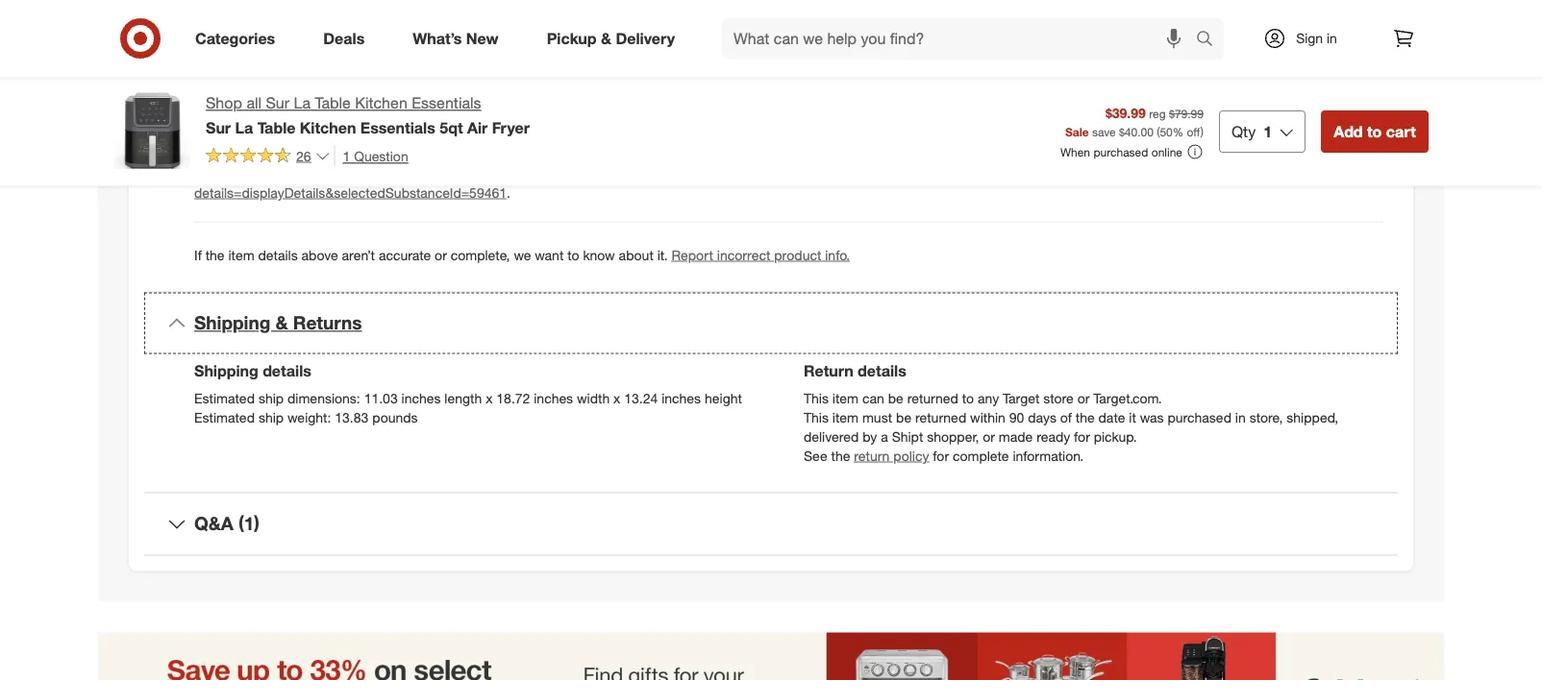 Task type: locate. For each thing, give the bounding box(es) containing it.
purchased right was
[[1168, 409, 1232, 426]]

for
[[1074, 428, 1090, 445], [933, 448, 949, 464]]

0 vertical spatial to
[[1368, 122, 1382, 141]]

sur right all
[[266, 94, 290, 113]]

1 vertical spatial item
[[833, 390, 859, 407]]

essentials up 5qt on the top left of page
[[412, 94, 481, 113]]

this up delivered
[[804, 409, 829, 426]]

2 shipping from the top
[[194, 362, 258, 381]]

the right if
[[205, 247, 225, 264]]

question
[[354, 147, 408, 164]]

1 horizontal spatial purchased
[[1168, 409, 1232, 426]]

3 inches from the left
[[662, 390, 701, 407]]

& right pickup
[[601, 29, 612, 48]]

for down shopper,
[[933, 448, 949, 464]]

sign
[[1297, 30, 1323, 47]]

2 horizontal spatial the
[[1076, 409, 1095, 426]]

kitchen up question
[[355, 94, 408, 113]]

la
[[294, 94, 311, 113], [235, 118, 253, 137]]

0 horizontal spatial x
[[486, 390, 493, 407]]

this down return
[[804, 390, 829, 407]]

pounds
[[372, 409, 418, 426]]

1 vertical spatial &
[[276, 312, 288, 334]]

the
[[205, 247, 225, 264], [1076, 409, 1095, 426], [831, 448, 850, 464]]

purchased down $
[[1094, 145, 1149, 159]]

off
[[1187, 124, 1201, 139]]

0 horizontal spatial the
[[205, 247, 225, 264]]

details up dimensions:
[[263, 362, 312, 381]]

kitchen
[[355, 94, 408, 113], [300, 118, 356, 137]]

purchased
[[1094, 145, 1149, 159], [1168, 409, 1232, 426]]

1 horizontal spatial to
[[962, 390, 974, 407]]

2 horizontal spatial or
[[1078, 390, 1090, 407]]

0 horizontal spatial table
[[257, 118, 296, 137]]

table up 26 link
[[257, 118, 296, 137]]

or down within
[[983, 428, 995, 445]]

shopper,
[[927, 428, 979, 445]]

inches right 13.24
[[662, 390, 701, 407]]

0 horizontal spatial la
[[235, 118, 253, 137]]

1 vertical spatial ship
[[259, 409, 284, 426]]

store,
[[1250, 409, 1283, 426]]

0 vertical spatial for
[[1074, 428, 1090, 445]]

0 vertical spatial sur
[[266, 94, 290, 113]]

0 vertical spatial la
[[294, 94, 311, 113]]

inches left width
[[534, 390, 573, 407]]

5qt
[[440, 118, 463, 137]]

0 horizontal spatial sur
[[206, 118, 231, 137]]

x left 18.72
[[486, 390, 493, 407]]

0 horizontal spatial inches
[[402, 390, 441, 407]]

1 vertical spatial this
[[804, 390, 829, 407]]

air
[[467, 118, 488, 137]]

1 inches from the left
[[402, 390, 441, 407]]

length
[[445, 390, 482, 407]]

info.
[[825, 247, 850, 264]]

ptfe,
[[329, 165, 364, 182]]

0 horizontal spatial purchased
[[1094, 145, 1149, 159]]

delivered
[[804, 428, 859, 445]]

shipt
[[892, 428, 924, 445]]

13.83
[[335, 409, 369, 426]]

0 horizontal spatial or
[[435, 247, 447, 264]]

to inside button
[[1368, 122, 1382, 141]]

or right accurate
[[435, 247, 447, 264]]

la down all
[[235, 118, 253, 137]]

any
[[978, 390, 999, 407]]

0 vertical spatial the
[[205, 247, 225, 264]]

1 x from the left
[[486, 390, 493, 407]]

categories
[[195, 29, 275, 48]]

or right the "store"
[[1078, 390, 1090, 407]]

1 vertical spatial shipping
[[194, 362, 258, 381]]

shipping details estimated ship dimensions: 11.03 inches length x 18.72 inches width x 13.24 inches height estimated ship weight: 13.83 pounds
[[194, 362, 742, 426]]

what's new
[[413, 29, 499, 48]]

shipping down the shipping & returns
[[194, 362, 258, 381]]

1 horizontal spatial inches
[[534, 390, 573, 407]]

height
[[705, 390, 742, 407]]

target.com.
[[1094, 390, 1162, 407]]

2 vertical spatial to
[[962, 390, 974, 407]]

ready
[[1037, 428, 1071, 445]]

estimated left weight:
[[194, 409, 255, 426]]

1 ship from the top
[[259, 390, 284, 407]]

0 vertical spatial 1
[[1264, 122, 1273, 141]]

complete,
[[451, 247, 510, 264]]

0 horizontal spatial in
[[1236, 409, 1246, 426]]

2 vertical spatial or
[[983, 428, 995, 445]]

the right of
[[1076, 409, 1095, 426]]

& inside 'shipping & returns' dropdown button
[[276, 312, 288, 334]]

2 inches from the left
[[534, 390, 573, 407]]

image of sur la table kitchen essentials 5qt air fryer image
[[113, 92, 190, 169]]

details inside return details this item can be returned to any target store or target.com. this item must be returned within 90 days of the date it was purchased in store, shipped, delivered by a shipt shopper, or made ready for pickup. see the return policy for complete information.
[[858, 362, 907, 381]]

shipping for shipping details estimated ship dimensions: 11.03 inches length x 18.72 inches width x 13.24 inches height estimated ship weight: 13.83 pounds
[[194, 362, 258, 381]]

2 estimated from the top
[[194, 409, 255, 426]]

1 horizontal spatial product
[[774, 247, 822, 264]]

1 vertical spatial to
[[568, 247, 579, 264]]

2 vertical spatial the
[[831, 448, 850, 464]]

search
[[1188, 31, 1234, 50]]

table up 1 question link
[[315, 94, 351, 113]]

50
[[1160, 124, 1173, 139]]

to right "add"
[[1368, 122, 1382, 141]]

shipping down if
[[194, 312, 271, 334]]

the down delivered
[[831, 448, 850, 464]]

item left can
[[833, 390, 859, 407]]

sur down shop
[[206, 118, 231, 137]]

this product contains ptfe, pfa, fep
[[194, 165, 421, 182]]

0 vertical spatial estimated
[[194, 390, 255, 407]]

cart
[[1387, 122, 1417, 141]]

0 vertical spatial &
[[601, 29, 612, 48]]

know
[[583, 247, 615, 264]]

inches up pounds
[[402, 390, 441, 407]]

add
[[1334, 122, 1363, 141]]

1 vertical spatial product
[[774, 247, 822, 264]]

ship left weight:
[[259, 409, 284, 426]]

be right can
[[888, 390, 904, 407]]

1 right qty
[[1264, 122, 1273, 141]]

shipping inside shipping details estimated ship dimensions: 11.03 inches length x 18.72 inches width x 13.24 inches height estimated ship weight: 13.83 pounds
[[194, 362, 258, 381]]

& for shipping
[[276, 312, 288, 334]]

to inside return details this item can be returned to any target store or target.com. this item must be returned within 90 days of the date it was purchased in store, shipped, delivered by a shipt shopper, or made ready for pickup. see the return policy for complete information.
[[962, 390, 974, 407]]

0 horizontal spatial 1
[[343, 147, 350, 164]]

1 horizontal spatial sur
[[266, 94, 290, 113]]

0 horizontal spatial &
[[276, 312, 288, 334]]

see
[[804, 448, 828, 464]]

1 horizontal spatial table
[[315, 94, 351, 113]]

0 vertical spatial in
[[1327, 30, 1338, 47]]

1 vertical spatial or
[[1078, 390, 1090, 407]]

la right warning:
[[294, 94, 311, 113]]

2 horizontal spatial inches
[[662, 390, 701, 407]]

q&a
[[194, 513, 234, 535]]

details inside shipping details estimated ship dimensions: 11.03 inches length x 18.72 inches width x 13.24 inches height estimated ship weight: 13.83 pounds
[[263, 362, 312, 381]]

shop all sur la table kitchen essentials sur la table kitchen essentials 5qt air fryer
[[206, 94, 530, 137]]

in
[[1327, 30, 1338, 47], [1236, 409, 1246, 426]]

1 horizontal spatial in
[[1327, 30, 1338, 47]]

shipping
[[194, 312, 271, 334], [194, 362, 258, 381]]

want
[[535, 247, 564, 264]]

date
[[1099, 409, 1126, 426]]

deals link
[[307, 17, 389, 60]]

item up delivered
[[833, 409, 859, 426]]

dimensions:
[[288, 390, 360, 407]]

1 vertical spatial in
[[1236, 409, 1246, 426]]

shipping & returns
[[194, 312, 362, 334]]

advertisement region
[[98, 633, 1444, 681]]

inches
[[402, 390, 441, 407], [534, 390, 573, 407], [662, 390, 701, 407]]

x right width
[[614, 390, 621, 407]]

new
[[466, 29, 499, 48]]

item right if
[[228, 247, 255, 264]]

report
[[672, 247, 714, 264]]

2 horizontal spatial to
[[1368, 122, 1382, 141]]

contains
[[274, 165, 325, 182]]

table
[[315, 94, 351, 113], [257, 118, 296, 137]]

1 vertical spatial purchased
[[1168, 409, 1232, 426]]

$39.99 reg $79.99 sale save $ 40.00 ( 50 % off )
[[1066, 104, 1204, 139]]

details up can
[[858, 362, 907, 381]]

to left any
[[962, 390, 974, 407]]

product left info.
[[774, 247, 822, 264]]

to right want at top
[[568, 247, 579, 264]]

2 vertical spatial this
[[804, 409, 829, 426]]

store
[[1044, 390, 1074, 407]]

ship
[[259, 390, 284, 407], [259, 409, 284, 426]]

pickup.
[[1094, 428, 1137, 445]]

1 vertical spatial be
[[896, 409, 912, 426]]

returned
[[908, 390, 959, 407], [916, 409, 967, 426]]

0 horizontal spatial for
[[933, 448, 949, 464]]

kitchen down warning
[[300, 118, 356, 137]]

0 vertical spatial ship
[[259, 390, 284, 407]]

sur
[[266, 94, 290, 113], [206, 118, 231, 137]]

this
[[194, 165, 219, 182], [804, 390, 829, 407], [804, 409, 829, 426]]

if the item details above aren't accurate or complete, we want to know about it. report incorrect product info.
[[194, 247, 850, 264]]

to
[[1368, 122, 1382, 141], [568, 247, 579, 264], [962, 390, 974, 407]]

be
[[888, 390, 904, 407], [896, 409, 912, 426]]

estimated down the shipping & returns
[[194, 390, 255, 407]]

1 horizontal spatial &
[[601, 29, 612, 48]]

be up 'shipt'
[[896, 409, 912, 426]]

can
[[863, 390, 885, 407]]

1 horizontal spatial x
[[614, 390, 621, 407]]

sale
[[1066, 124, 1089, 139]]

1 vertical spatial estimated
[[194, 409, 255, 426]]

for right ready
[[1074, 428, 1090, 445]]

all
[[247, 94, 262, 113]]

essentials down and
[[360, 118, 435, 137]]

ship left dimensions:
[[259, 390, 284, 407]]

0 horizontal spatial product
[[223, 165, 270, 182]]

target
[[1003, 390, 1040, 407]]

this right image of sur la table kitchen essentials 5qt air fryer
[[194, 165, 219, 182]]

search button
[[1188, 17, 1234, 63]]

in left store,
[[1236, 409, 1246, 426]]

in right 'sign'
[[1327, 30, 1338, 47]]

& inside pickup & delivery link
[[601, 29, 612, 48]]

it
[[1129, 409, 1137, 426]]

details for return
[[858, 362, 907, 381]]

& left the returns
[[276, 312, 288, 334]]

1 vertical spatial sur
[[206, 118, 231, 137]]

item
[[228, 247, 255, 264], [833, 390, 859, 407], [833, 409, 859, 426]]

shipping & returns button
[[144, 293, 1398, 354]]

0 vertical spatial purchased
[[1094, 145, 1149, 159]]

$79.99
[[1169, 106, 1204, 121]]

when
[[1061, 145, 1091, 159]]

2 vertical spatial item
[[833, 409, 859, 426]]

0 vertical spatial or
[[435, 247, 447, 264]]

1 up ptfe,
[[343, 147, 350, 164]]

90
[[1010, 409, 1025, 426]]

0 vertical spatial shipping
[[194, 312, 271, 334]]

1 shipping from the top
[[194, 312, 271, 334]]

warning:
[[223, 92, 292, 109]]

shipping inside dropdown button
[[194, 312, 271, 334]]

online
[[1152, 145, 1183, 159]]

product left contains
[[223, 165, 270, 182]]

complete
[[953, 448, 1009, 464]]



Task type: vqa. For each thing, say whether or not it's contained in the screenshot.
sharing
no



Task type: describe. For each thing, give the bounding box(es) containing it.
return
[[854, 448, 890, 464]]

1 horizontal spatial the
[[831, 448, 850, 464]]

it.
[[658, 247, 668, 264]]

1 horizontal spatial or
[[983, 428, 995, 445]]

what's new link
[[396, 17, 523, 60]]

add to cart
[[1334, 122, 1417, 141]]

incorrect
[[717, 247, 771, 264]]

shop
[[206, 94, 242, 113]]

1 horizontal spatial for
[[1074, 428, 1090, 445]]

$39.99
[[1106, 104, 1146, 121]]

1 vertical spatial the
[[1076, 409, 1095, 426]]

26
[[296, 147, 311, 164]]

pickup & delivery link
[[531, 17, 699, 60]]

what's
[[413, 29, 462, 48]]

categories link
[[179, 17, 299, 60]]

fryer
[[492, 118, 530, 137]]

was
[[1140, 409, 1164, 426]]

1 vertical spatial la
[[235, 118, 253, 137]]

$
[[1119, 124, 1125, 139]]

weight:
[[288, 409, 331, 426]]

1 question
[[343, 147, 408, 164]]

0 vertical spatial this
[[194, 165, 219, 182]]

within
[[970, 409, 1006, 426]]

save
[[1092, 124, 1116, 139]]

0 vertical spatial essentials
[[412, 94, 481, 113]]

return details this item can be returned to any target store or target.com. this item must be returned within 90 days of the date it was purchased in store, shipped, delivered by a shipt shopper, or made ready for pickup. see the return policy for complete information.
[[804, 362, 1339, 464]]

.
[[507, 184, 511, 201]]

0 vertical spatial kitchen
[[355, 94, 408, 113]]

:
[[233, 33, 237, 50]]

if
[[194, 247, 202, 264]]

0 vertical spatial be
[[888, 390, 904, 407]]

origin : imported
[[194, 33, 296, 50]]

https://sor.epa.gov/sor_internet/registry/substreg/searchandretrieve/substancesearch/search.do?
[[782, 165, 1366, 182]]

qty
[[1232, 122, 1256, 141]]

pickup
[[547, 29, 597, 48]]

& for pickup
[[601, 29, 612, 48]]

1 question link
[[334, 145, 408, 167]]

must
[[863, 409, 893, 426]]

aren't
[[342, 247, 375, 264]]

0 vertical spatial table
[[315, 94, 351, 113]]

when purchased online
[[1061, 145, 1183, 159]]

www.p65warnings.ca.gov
[[543, 92, 696, 109]]

0 vertical spatial item
[[228, 247, 255, 264]]

1 vertical spatial 1
[[343, 147, 350, 164]]

of
[[1061, 409, 1072, 426]]

policy
[[894, 448, 929, 464]]

1 vertical spatial for
[[933, 448, 949, 464]]

deals
[[323, 29, 365, 48]]

%
[[1173, 124, 1184, 139]]

details for shipping
[[263, 362, 312, 381]]

shipped,
[[1287, 409, 1339, 426]]

q&a (1) button
[[144, 494, 1398, 555]]

purchased inside return details this item can be returned to any target store or target.com. this item must be returned within 90 days of the date it was purchased in store, shipped, delivered by a shipt shopper, or made ready for pickup. see the return policy for complete information.
[[1168, 409, 1232, 426]]

reg
[[1149, 106, 1166, 121]]

2 x from the left
[[614, 390, 621, 407]]

reproductive
[[422, 92, 503, 109]]

delivery
[[616, 29, 675, 48]]

1 vertical spatial kitchen
[[300, 118, 356, 137]]

warning
[[296, 92, 345, 109]]

about
[[619, 247, 654, 264]]

1 vertical spatial table
[[257, 118, 296, 137]]

13.24
[[624, 390, 658, 407]]

1 vertical spatial returned
[[916, 409, 967, 426]]

(
[[1157, 124, 1160, 139]]

q&a (1)
[[194, 513, 260, 535]]

What can we help you find? suggestions appear below search field
[[722, 17, 1201, 60]]

fep
[[399, 165, 421, 182]]

by
[[863, 428, 877, 445]]

sign in link
[[1247, 17, 1368, 60]]

0 vertical spatial returned
[[908, 390, 959, 407]]

2 ship from the top
[[259, 409, 284, 426]]

width
[[577, 390, 610, 407]]

in inside return details this item can be returned to any target store or target.com. this item must be returned within 90 days of the date it was purchased in store, shipped, delivered by a shipt shopper, or made ready for pickup. see the return policy for complete information.
[[1236, 409, 1246, 426]]

18.72
[[497, 390, 530, 407]]

shipping for shipping & returns
[[194, 312, 271, 334]]

details left above
[[258, 247, 298, 264]]

pfa,
[[368, 165, 396, 182]]

26 link
[[206, 145, 330, 169]]

made
[[999, 428, 1033, 445]]

)
[[1201, 124, 1204, 139]]

https://sor.epa.gov/sor_internet/registry/substreg/searchandretrieve/substancesearch/search.do? details=displaydetails&selectedsubstanceid=59461 link
[[194, 165, 1366, 201]]

return policy link
[[854, 448, 929, 464]]

cancer
[[349, 92, 392, 109]]

warning: warning  cancer and reproductive harm www.p65warnings.ca.gov
[[223, 92, 696, 109]]

sign in
[[1297, 30, 1338, 47]]

accurate
[[379, 247, 431, 264]]

1 horizontal spatial la
[[294, 94, 311, 113]]

40.00
[[1125, 124, 1154, 139]]

1 estimated from the top
[[194, 390, 255, 407]]

0 vertical spatial product
[[223, 165, 270, 182]]

0 horizontal spatial to
[[568, 247, 579, 264]]

and
[[396, 92, 419, 109]]

1 horizontal spatial 1
[[1264, 122, 1273, 141]]

above
[[302, 247, 338, 264]]

1 vertical spatial essentials
[[360, 118, 435, 137]]

we
[[514, 247, 531, 264]]

add to cart button
[[1322, 110, 1429, 153]]



